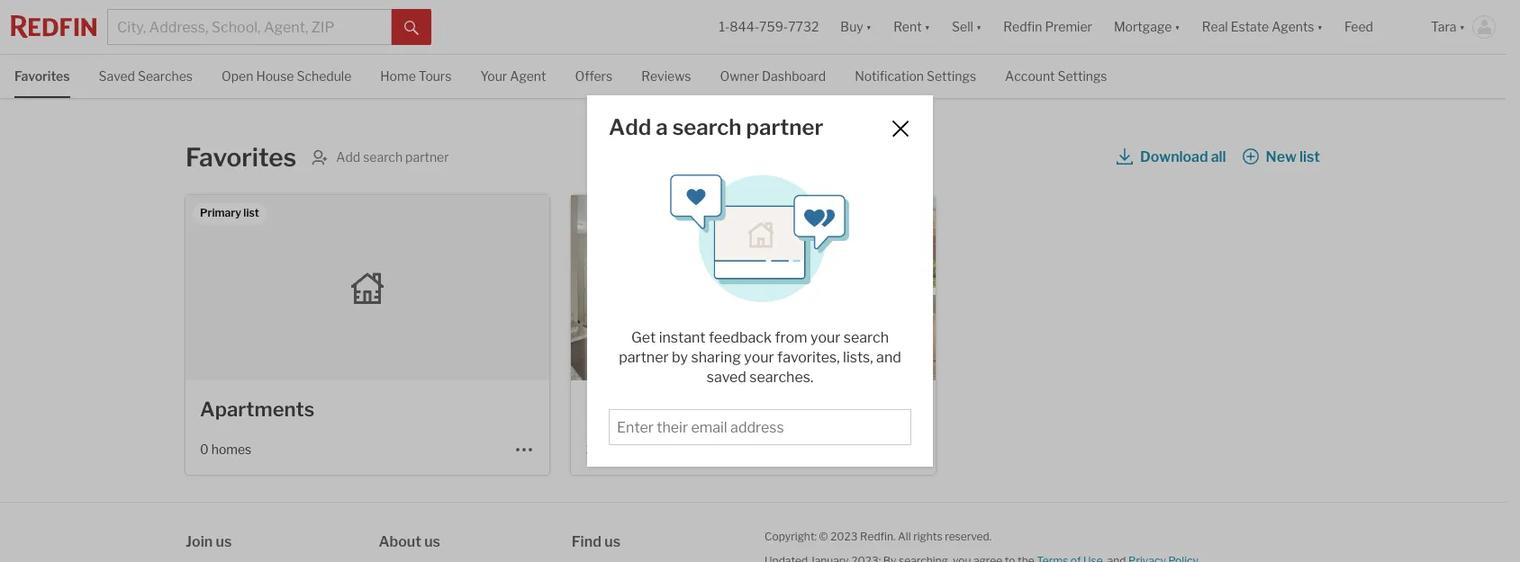 Task type: describe. For each thing, give the bounding box(es) containing it.
add search partner
[[336, 150, 449, 165]]

notification settings link
[[855, 55, 976, 96]]

copyright:
[[765, 531, 817, 544]]

from
[[775, 330, 807, 347]]

homes for my saved homes
[[597, 442, 637, 457]]

photo of 100 roberts lake cir image
[[571, 195, 750, 381]]

searches.
[[750, 369, 814, 386]]

download all
[[1140, 149, 1226, 166]]

saved inside get instant feedback from your search partner by sharing your favorites, lists, and saved searches.
[[707, 369, 747, 386]]

2023
[[831, 531, 858, 544]]

add a search partner element
[[609, 114, 867, 141]]

offers
[[575, 68, 613, 84]]

settings for notification settings
[[927, 68, 976, 84]]

add for add a search partner
[[609, 114, 651, 141]]

new list button
[[1242, 141, 1321, 174]]

844-
[[730, 19, 759, 35]]

instant
[[659, 330, 706, 347]]

list
[[1300, 149, 1320, 166]]

your
[[480, 68, 507, 84]]

0 horizontal spatial your
[[744, 349, 774, 367]]

0
[[200, 442, 209, 457]]

by
[[672, 349, 688, 367]]

owner
[[720, 68, 759, 84]]

a
[[656, 114, 668, 141]]

0 vertical spatial partner
[[746, 114, 824, 141]]

open house schedule
[[222, 68, 352, 84]]

0 homes
[[200, 442, 252, 457]]

saved searches
[[99, 68, 193, 84]]

rights
[[913, 531, 943, 544]]

us for join us
[[216, 534, 232, 551]]

my
[[586, 398, 615, 422]]

759-
[[759, 19, 788, 35]]

favorites link
[[14, 55, 70, 96]]

1-844-759-7732
[[719, 19, 819, 35]]

us for find us
[[605, 534, 621, 551]]

©
[[819, 531, 828, 544]]

about
[[379, 534, 421, 551]]

photo of 5407 wallace martin way unit 5407 image
[[757, 295, 935, 424]]

saved searches link
[[99, 55, 193, 96]]

house
[[256, 68, 294, 84]]

7732
[[788, 19, 819, 35]]

redfin
[[1004, 19, 1043, 35]]

1 horizontal spatial your
[[811, 330, 841, 347]]

partner inside button
[[405, 150, 449, 165]]

agent
[[510, 68, 546, 84]]

apartments
[[200, 398, 315, 422]]

partner inside get instant feedback from your search partner by sharing your favorites, lists, and saved searches.
[[619, 349, 669, 367]]

settings for account settings
[[1058, 68, 1107, 84]]

1 vertical spatial favorites
[[186, 142, 297, 173]]

and
[[876, 349, 901, 367]]

your agent
[[480, 68, 546, 84]]

dashboard
[[762, 68, 826, 84]]

your agent link
[[480, 55, 546, 96]]

notification settings
[[855, 68, 976, 84]]

home tours link
[[380, 55, 452, 96]]

reserved.
[[945, 531, 992, 544]]

1-
[[719, 19, 730, 35]]

search inside button
[[363, 150, 403, 165]]



Task type: vqa. For each thing, say whether or not it's contained in the screenshot.
the bottommost search
yes



Task type: locate. For each thing, give the bounding box(es) containing it.
feedback
[[709, 330, 772, 347]]

download
[[1140, 149, 1208, 166]]

2 horizontal spatial search
[[844, 330, 889, 347]]

1 vertical spatial add
[[336, 150, 360, 165]]

redfin premier
[[1004, 19, 1093, 35]]

tours
[[419, 68, 452, 84]]

premier
[[1045, 19, 1093, 35]]

0 horizontal spatial settings
[[927, 68, 976, 84]]

join us
[[186, 534, 232, 551]]

add
[[609, 114, 651, 141], [336, 150, 360, 165]]

notification
[[855, 68, 924, 84]]

1 horizontal spatial partner
[[619, 349, 669, 367]]

2 horizontal spatial us
[[605, 534, 621, 551]]

2 vertical spatial search
[[844, 330, 889, 347]]

partner
[[746, 114, 824, 141], [405, 150, 449, 165], [619, 349, 669, 367]]

saved down sharing
[[707, 369, 747, 386]]

sharing
[[691, 349, 741, 367]]

feed
[[1345, 19, 1374, 35]]

0 horizontal spatial favorites
[[14, 68, 70, 84]]

2 settings from the left
[[1058, 68, 1107, 84]]

offers link
[[575, 55, 613, 96]]

saved right "my"
[[619, 398, 675, 422]]

1 vertical spatial your
[[744, 349, 774, 367]]

homes right 3
[[597, 442, 637, 457]]

1 horizontal spatial settings
[[1058, 68, 1107, 84]]

open
[[222, 68, 253, 84]]

1 settings from the left
[[927, 68, 976, 84]]

download all button
[[1116, 141, 1227, 174]]

0 horizontal spatial add
[[336, 150, 360, 165]]

find
[[572, 534, 602, 551]]

0 vertical spatial favorites
[[14, 68, 70, 84]]

reviews
[[641, 68, 691, 84]]

add for add search partner
[[336, 150, 360, 165]]

add left a
[[609, 114, 651, 141]]

1 horizontal spatial us
[[424, 534, 440, 551]]

homes down sharing
[[679, 398, 743, 422]]

new
[[1266, 149, 1297, 166]]

favorites,
[[777, 349, 840, 367]]

partner down dashboard
[[746, 114, 824, 141]]

schedule
[[297, 68, 352, 84]]

partner down the get
[[619, 349, 669, 367]]

add a search partner
[[609, 114, 824, 141]]

saved
[[707, 369, 747, 386], [619, 398, 675, 422]]

about us
[[379, 534, 440, 551]]

0 horizontal spatial saved
[[619, 398, 675, 422]]

1 vertical spatial search
[[363, 150, 403, 165]]

homes for apartments
[[211, 442, 252, 457]]

lists,
[[843, 349, 873, 367]]

owner dashboard link
[[720, 55, 826, 96]]

add search partner button
[[311, 149, 449, 167]]

search
[[673, 114, 742, 141], [363, 150, 403, 165], [844, 330, 889, 347]]

1 us from the left
[[216, 534, 232, 551]]

2 horizontal spatial homes
[[679, 398, 743, 422]]

us
[[216, 534, 232, 551], [424, 534, 440, 551], [605, 534, 621, 551]]

settings down premier
[[1058, 68, 1107, 84]]

search up lists, at the bottom of the page
[[844, 330, 889, 347]]

account
[[1005, 68, 1055, 84]]

0 horizontal spatial partner
[[405, 150, 449, 165]]

1 vertical spatial saved
[[619, 398, 675, 422]]

0 vertical spatial saved
[[707, 369, 747, 386]]

0 vertical spatial add
[[609, 114, 651, 141]]

us right about
[[424, 534, 440, 551]]

homes right 0
[[211, 442, 252, 457]]

0 horizontal spatial homes
[[211, 442, 252, 457]]

all
[[898, 531, 911, 544]]

your
[[811, 330, 841, 347], [744, 349, 774, 367]]

new list
[[1266, 149, 1320, 166]]

add inside dialog
[[609, 114, 651, 141]]

1 horizontal spatial saved
[[707, 369, 747, 386]]

favorites down open
[[186, 142, 297, 173]]

favorites
[[14, 68, 70, 84], [186, 142, 297, 173]]

Enter their email address email field
[[617, 420, 839, 437]]

submit search image
[[404, 20, 419, 35]]

open house schedule link
[[222, 55, 352, 96]]

favorites left saved
[[14, 68, 70, 84]]

copyright: © 2023 redfin. all rights reserved.
[[765, 531, 992, 544]]

1 horizontal spatial favorites
[[186, 142, 297, 173]]

home tours
[[380, 68, 452, 84]]

settings
[[927, 68, 976, 84], [1058, 68, 1107, 84]]

us right find
[[605, 534, 621, 551]]

search right a
[[673, 114, 742, 141]]

feed button
[[1334, 0, 1420, 54]]

2 us from the left
[[424, 534, 440, 551]]

reviews link
[[641, 55, 691, 96]]

0 horizontal spatial search
[[363, 150, 403, 165]]

2 vertical spatial partner
[[619, 349, 669, 367]]

1 horizontal spatial homes
[[597, 442, 637, 457]]

search down home
[[363, 150, 403, 165]]

3 homes
[[586, 442, 637, 457]]

search inside get instant feedback from your search partner by sharing your favorites, lists, and saved searches.
[[844, 330, 889, 347]]

0 horizontal spatial us
[[216, 534, 232, 551]]

1-844-759-7732 link
[[719, 19, 819, 35]]

saved
[[99, 68, 135, 84]]

2 horizontal spatial partner
[[746, 114, 824, 141]]

1 horizontal spatial add
[[609, 114, 651, 141]]

us for about us
[[424, 534, 440, 551]]

us right join on the bottom
[[216, 534, 232, 551]]

1 vertical spatial partner
[[405, 150, 449, 165]]

0 vertical spatial search
[[673, 114, 742, 141]]

searches
[[138, 68, 193, 84]]

add inside button
[[336, 150, 360, 165]]

owner dashboard
[[720, 68, 826, 84]]

3 us from the left
[[605, 534, 621, 551]]

settings right notification
[[927, 68, 976, 84]]

add down schedule
[[336, 150, 360, 165]]

get instant feedback from your search partner by sharing your favorites, lists, and saved searches.
[[619, 330, 901, 386]]

my saved homes
[[586, 398, 743, 422]]

1 horizontal spatial search
[[673, 114, 742, 141]]

home
[[380, 68, 416, 84]]

add a search partner dialog
[[587, 95, 933, 467]]

all
[[1211, 149, 1226, 166]]

account settings
[[1005, 68, 1107, 84]]

homes
[[679, 398, 743, 422], [211, 442, 252, 457], [597, 442, 637, 457]]

account settings link
[[1005, 55, 1107, 96]]

0 vertical spatial your
[[811, 330, 841, 347]]

join
[[186, 534, 213, 551]]

partner down tours
[[405, 150, 449, 165]]

get
[[631, 330, 656, 347]]

your up favorites,
[[811, 330, 841, 347]]

3
[[586, 442, 594, 457]]

redfin.
[[860, 531, 896, 544]]

photo of 10 avalon park cir image
[[757, 195, 935, 288]]

your down the feedback
[[744, 349, 774, 367]]

redfin premier button
[[993, 0, 1103, 54]]

find us
[[572, 534, 621, 551]]



